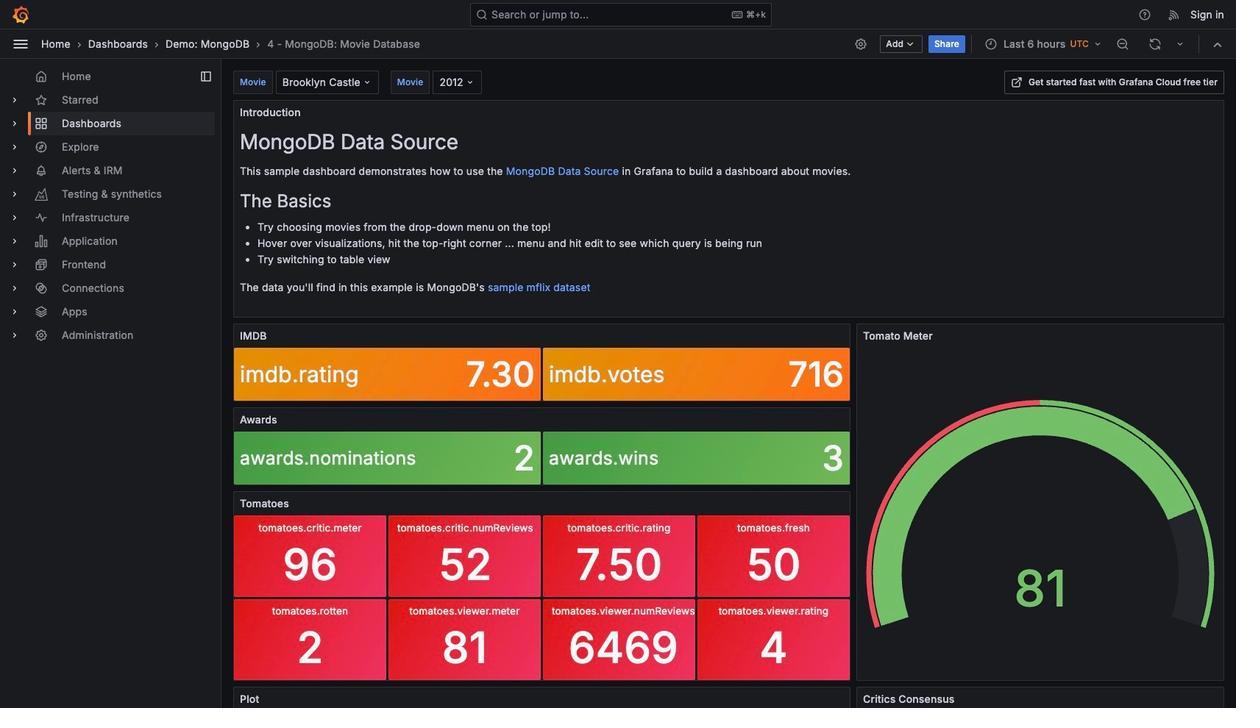 Task type: vqa. For each thing, say whether or not it's contained in the screenshot.
Expand Section Application icon
yes



Task type: locate. For each thing, give the bounding box(es) containing it.
zoom out time range image
[[1117, 37, 1130, 50]]

undock menu image
[[200, 71, 212, 82]]

expand section infrastructure image
[[9, 212, 21, 224]]

expand section alerts & irm image
[[9, 165, 21, 177]]

grafana image
[[12, 6, 29, 23]]

expand section frontend image
[[9, 259, 21, 271]]

navigation element
[[0, 59, 221, 359]]

help image
[[1139, 8, 1152, 21]]

expand section explore image
[[9, 141, 21, 153]]

expand section administration image
[[9, 330, 21, 342]]

expand section application image
[[9, 236, 21, 247]]



Task type: describe. For each thing, give the bounding box(es) containing it.
expand section testing & synthetics image
[[9, 188, 21, 200]]

auto refresh turned off. choose refresh time interval image
[[1175, 38, 1187, 50]]

expand section starred image
[[9, 94, 21, 106]]

news image
[[1168, 8, 1182, 21]]

expand section connections image
[[9, 283, 21, 294]]

expand section apps image
[[9, 306, 21, 318]]

dashboard settings image
[[855, 37, 868, 50]]

close menu image
[[12, 35, 29, 53]]

expand section dashboards image
[[9, 118, 21, 130]]

refresh dashboard image
[[1149, 37, 1162, 50]]



